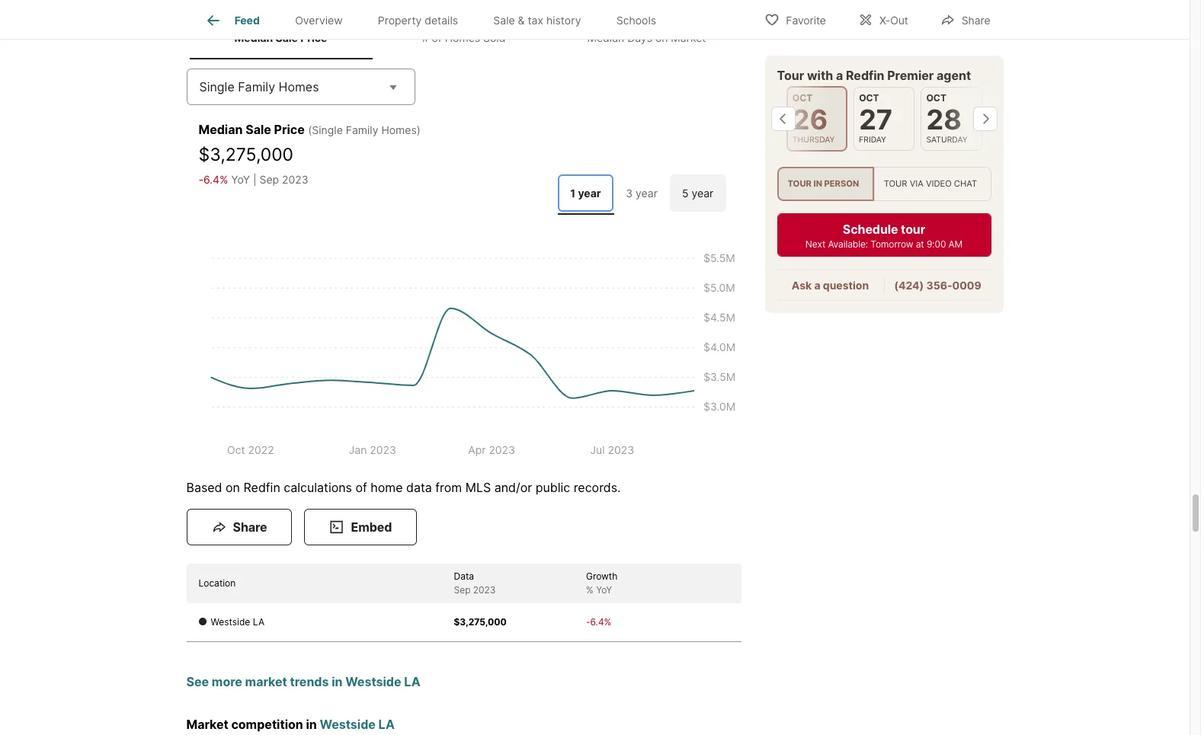 Task type: vqa. For each thing, say whether or not it's contained in the screenshot.
the topmost Market
yes



Task type: locate. For each thing, give the bounding box(es) containing it.
homes)
[[381, 124, 421, 136]]

1 horizontal spatial year
[[636, 186, 658, 199]]

family right the (single
[[346, 124, 378, 136]]

-6.4% yoy | sep 2023
[[199, 173, 308, 186]]

share button
[[927, 3, 1003, 35], [186, 509, 292, 546]]

3 year tab
[[614, 174, 670, 212]]

homes down the details
[[445, 31, 480, 44]]

0 horizontal spatial year
[[578, 186, 601, 199]]

356-
[[926, 278, 952, 291]]

1 vertical spatial family
[[346, 124, 378, 136]]

next image
[[973, 106, 997, 130]]

a right "with"
[[836, 67, 843, 82]]

1 vertical spatial 2023
[[473, 585, 496, 596]]

1 vertical spatial 6.4%
[[590, 617, 611, 628]]

westside
[[211, 617, 250, 628], [345, 674, 401, 690], [320, 717, 376, 732]]

market competition in westside la
[[186, 717, 395, 732]]

1 horizontal spatial a
[[836, 67, 843, 82]]

0 horizontal spatial of
[[355, 480, 367, 495]]

tour
[[901, 221, 925, 236]]

redfin up oct 27 friday on the right of page
[[846, 67, 884, 82]]

price down the overview
[[300, 31, 327, 44]]

year inside "5 year" tab
[[692, 186, 714, 199]]

data
[[406, 480, 432, 495]]

on right days
[[655, 31, 668, 44]]

1 horizontal spatial in
[[332, 674, 343, 690]]

2023
[[282, 173, 308, 186], [473, 585, 496, 596]]

on right based
[[226, 480, 240, 495]]

tour left 'person'
[[788, 178, 812, 189]]

tab list
[[186, 0, 686, 39], [186, 16, 741, 59], [554, 171, 729, 215]]

location
[[199, 578, 236, 589]]

of inside tab
[[432, 31, 442, 44]]

2 vertical spatial in
[[306, 717, 317, 732]]

0009
[[952, 278, 981, 291]]

oct for 26
[[792, 91, 813, 103]]

$3,275,000 down data sep 2023
[[454, 617, 507, 628]]

year right 3
[[636, 186, 658, 199]]

1 horizontal spatial -
[[586, 617, 590, 628]]

share up location at the bottom of the page
[[233, 520, 267, 535]]

1 horizontal spatial yoy
[[596, 585, 612, 596]]

median inside median sale price (single family homes) $3,275,000
[[199, 122, 243, 137]]

6.4% down %
[[590, 617, 611, 628]]

year inside 1 year tab
[[578, 186, 601, 199]]

2023 down data
[[473, 585, 496, 596]]

2 horizontal spatial sale
[[493, 14, 515, 27]]

embed
[[351, 520, 392, 535]]

0 horizontal spatial $3,275,000
[[199, 144, 293, 165]]

sale down the overview
[[275, 31, 298, 44]]

6.4%
[[203, 173, 228, 186], [590, 617, 611, 628]]

a right 'ask'
[[814, 278, 820, 291]]

homes up the (single
[[279, 79, 319, 95]]

ask
[[792, 278, 812, 291]]

$3,275,000
[[199, 144, 293, 165], [454, 617, 507, 628]]

sale down single family homes on the top left of page
[[246, 122, 271, 137]]

oct inside oct 26 thursday
[[792, 91, 813, 103]]

1 vertical spatial redfin
[[243, 480, 280, 495]]

median down the single
[[199, 122, 243, 137]]

market down see
[[186, 717, 228, 732]]

la
[[253, 617, 265, 628], [404, 674, 420, 690], [378, 717, 395, 732]]

# of homes sold tab
[[372, 19, 555, 56]]

0 horizontal spatial yoy
[[231, 173, 250, 186]]

1 vertical spatial price
[[274, 122, 305, 137]]

am
[[948, 238, 963, 249]]

oct down tour with a redfin premier agent
[[859, 91, 879, 103]]

oct inside oct 28 saturday
[[926, 91, 946, 103]]

0 vertical spatial price
[[300, 31, 327, 44]]

0 vertical spatial $3,275,000
[[199, 144, 293, 165]]

median sale price (single family homes) $3,275,000
[[199, 122, 421, 165]]

oct inside oct 27 friday
[[859, 91, 879, 103]]

1 horizontal spatial 2023
[[473, 585, 496, 596]]

0 horizontal spatial family
[[238, 79, 275, 95]]

0 vertical spatial share
[[962, 13, 990, 26]]

median sale price
[[234, 31, 327, 44]]

year right the 5
[[692, 186, 714, 199]]

share up agent
[[962, 13, 990, 26]]

median
[[234, 31, 273, 44], [587, 31, 624, 44], [199, 122, 243, 137]]

2 horizontal spatial in
[[813, 178, 822, 189]]

schools
[[616, 14, 656, 27]]

0 horizontal spatial sep
[[259, 173, 279, 186]]

1 horizontal spatial sep
[[454, 585, 471, 596]]

0 vertical spatial of
[[432, 31, 442, 44]]

median days on market
[[587, 31, 706, 44]]

in right "trends"
[[332, 674, 343, 690]]

2 horizontal spatial year
[[692, 186, 714, 199]]

yoy down growth
[[596, 585, 612, 596]]

in left 'person'
[[813, 178, 822, 189]]

year
[[578, 186, 601, 199], [636, 186, 658, 199], [692, 186, 714, 199]]

price for median sale price
[[300, 31, 327, 44]]

- down %
[[586, 617, 590, 628]]

in
[[813, 178, 822, 189], [332, 674, 343, 690], [306, 717, 317, 732]]

tour left "with"
[[777, 67, 804, 82]]

$3,275,000 up '-6.4% yoy | sep 2023'
[[199, 144, 293, 165]]

embed button
[[304, 509, 417, 546]]

0 vertical spatial -
[[199, 173, 203, 186]]

median for median sale price
[[234, 31, 273, 44]]

property
[[378, 14, 422, 27]]

tour left via
[[884, 178, 907, 189]]

0 vertical spatial share button
[[927, 3, 1003, 35]]

0 horizontal spatial share button
[[186, 509, 292, 546]]

oct down agent
[[926, 91, 946, 103]]

3 year from the left
[[692, 186, 714, 199]]

1 horizontal spatial homes
[[445, 31, 480, 44]]

1 horizontal spatial redfin
[[846, 67, 884, 82]]

competition
[[231, 717, 303, 732]]

feed
[[234, 14, 260, 27]]

premier
[[887, 67, 934, 82]]

price for median sale price (single family homes) $3,275,000
[[274, 122, 305, 137]]

share button up agent
[[927, 3, 1003, 35]]

0 vertical spatial sale
[[493, 14, 515, 27]]

sep right the |
[[259, 173, 279, 186]]

0 horizontal spatial share
[[233, 520, 267, 535]]

1 vertical spatial a
[[814, 278, 820, 291]]

of left the home
[[355, 480, 367, 495]]

1 vertical spatial on
[[226, 480, 240, 495]]

None button
[[786, 85, 848, 151], [854, 86, 915, 150], [921, 86, 982, 150], [786, 85, 848, 151], [854, 86, 915, 150], [921, 86, 982, 150]]

1 vertical spatial in
[[332, 674, 343, 690]]

thursday
[[792, 134, 835, 144]]

median down feed
[[234, 31, 273, 44]]

1 vertical spatial homes
[[279, 79, 319, 95]]

0 horizontal spatial 6.4%
[[203, 173, 228, 186]]

tour with a redfin premier agent
[[777, 67, 971, 82]]

sep down data
[[454, 585, 471, 596]]

0 vertical spatial yoy
[[231, 173, 250, 186]]

price inside median sale price (single family homes) $3,275,000
[[274, 122, 305, 137]]

1 vertical spatial yoy
[[596, 585, 612, 596]]

2023 down median sale price (single family homes) $3,275,000
[[282, 173, 308, 186]]

0 vertical spatial 6.4%
[[203, 173, 228, 186]]

share button down based
[[186, 509, 292, 546]]

2 horizontal spatial la
[[404, 674, 420, 690]]

1 vertical spatial share button
[[186, 509, 292, 546]]

median left days
[[587, 31, 624, 44]]

1 year from the left
[[578, 186, 601, 199]]

1 vertical spatial share
[[233, 520, 267, 535]]

oct down "with"
[[792, 91, 813, 103]]

property details
[[378, 14, 458, 27]]

0 vertical spatial market
[[671, 31, 706, 44]]

1 horizontal spatial la
[[378, 717, 395, 732]]

homes inside tab
[[445, 31, 480, 44]]

based
[[186, 480, 222, 495]]

sale left the &
[[493, 14, 515, 27]]

#
[[422, 31, 429, 44]]

median for median days on market
[[587, 31, 624, 44]]

sale & tax history
[[493, 14, 581, 27]]

calculations
[[284, 480, 352, 495]]

sale & tax history tab
[[476, 2, 599, 39]]

0 horizontal spatial homes
[[279, 79, 319, 95]]

sep
[[259, 173, 279, 186], [454, 585, 471, 596]]

via
[[910, 178, 923, 189]]

1 oct from the left
[[792, 91, 813, 103]]

0 horizontal spatial -
[[199, 173, 203, 186]]

schedule tour next available: tomorrow at 9:00 am
[[805, 221, 963, 249]]

market right days
[[671, 31, 706, 44]]

6.4% left the |
[[203, 173, 228, 186]]

westside up westside la link
[[345, 674, 401, 690]]

tour for tour via video chat
[[884, 178, 907, 189]]

(424) 356-0009 link
[[894, 278, 981, 291]]

details
[[425, 14, 458, 27]]

%
[[586, 585, 593, 596]]

data sep 2023
[[454, 571, 496, 596]]

sale inside median sale price tab
[[275, 31, 298, 44]]

0 vertical spatial westside
[[211, 617, 250, 628]]

homes
[[445, 31, 480, 44], [279, 79, 319, 95]]

-
[[199, 173, 203, 186], [586, 617, 590, 628]]

price
[[300, 31, 327, 44], [274, 122, 305, 137]]

1 horizontal spatial share
[[962, 13, 990, 26]]

1 vertical spatial -
[[586, 617, 590, 628]]

year inside 3 year tab
[[636, 186, 658, 199]]

0 horizontal spatial oct
[[792, 91, 813, 103]]

year right 1
[[578, 186, 601, 199]]

tab list containing feed
[[186, 0, 686, 39]]

2 year from the left
[[636, 186, 658, 199]]

mls
[[465, 480, 491, 495]]

sale inside sale & tax history tab
[[493, 14, 515, 27]]

0 horizontal spatial sale
[[246, 122, 271, 137]]

share
[[962, 13, 990, 26], [233, 520, 267, 535]]

# of homes sold
[[422, 31, 506, 44]]

redfin
[[846, 67, 884, 82], [243, 480, 280, 495]]

1 vertical spatial sep
[[454, 585, 471, 596]]

0 vertical spatial 2023
[[282, 173, 308, 186]]

price left the (single
[[274, 122, 305, 137]]

in down see more market trends in westside la link
[[306, 717, 317, 732]]

yoy
[[231, 173, 250, 186], [596, 585, 612, 596]]

list box
[[777, 166, 991, 201]]

year for 3 year
[[636, 186, 658, 199]]

price inside tab
[[300, 31, 327, 44]]

tour
[[777, 67, 804, 82], [788, 178, 812, 189], [884, 178, 907, 189]]

1 horizontal spatial 6.4%
[[590, 617, 611, 628]]

of right #
[[432, 31, 442, 44]]

yoy left the |
[[231, 173, 250, 186]]

2 horizontal spatial oct
[[926, 91, 946, 103]]

1 horizontal spatial market
[[671, 31, 706, 44]]

1 horizontal spatial on
[[655, 31, 668, 44]]

1 horizontal spatial of
[[432, 31, 442, 44]]

sale inside median sale price (single family homes) $3,275,000
[[246, 122, 271, 137]]

yoy for yoy
[[231, 173, 250, 186]]

2 oct from the left
[[859, 91, 879, 103]]

oct for 28
[[926, 91, 946, 103]]

property details tab
[[360, 2, 476, 39]]

family right the single
[[238, 79, 275, 95]]

0 vertical spatial la
[[253, 617, 265, 628]]

6.4% for -6.4%
[[590, 617, 611, 628]]

video
[[926, 178, 952, 189]]

yoy inside 'growth % yoy'
[[596, 585, 612, 596]]

0 vertical spatial on
[[655, 31, 668, 44]]

1 vertical spatial $3,275,000
[[454, 617, 507, 628]]

1 horizontal spatial share button
[[927, 3, 1003, 35]]

2 vertical spatial sale
[[246, 122, 271, 137]]

westside down see more market trends in westside la link
[[320, 717, 376, 732]]

- left the |
[[199, 173, 203, 186]]

1 vertical spatial market
[[186, 717, 228, 732]]

westside down location at the bottom of the page
[[211, 617, 250, 628]]

sep inside data sep 2023
[[454, 585, 471, 596]]

5 year tab
[[670, 174, 726, 212]]

tab list containing 1 year
[[554, 171, 729, 215]]

favorite button
[[752, 3, 839, 35]]

redfin left calculations
[[243, 480, 280, 495]]

1 vertical spatial sale
[[275, 31, 298, 44]]

chat
[[954, 178, 977, 189]]

friday
[[859, 134, 886, 144]]

5
[[682, 186, 689, 199]]

&
[[518, 14, 525, 27]]

1 horizontal spatial sale
[[275, 31, 298, 44]]

3 oct from the left
[[926, 91, 946, 103]]

0 vertical spatial homes
[[445, 31, 480, 44]]

1 horizontal spatial family
[[346, 124, 378, 136]]

overview tab
[[277, 2, 360, 39]]

0 horizontal spatial redfin
[[243, 480, 280, 495]]

0 vertical spatial sep
[[259, 173, 279, 186]]

westside la link
[[320, 717, 395, 732]]

next
[[805, 238, 825, 249]]

1 horizontal spatial oct
[[859, 91, 879, 103]]



Task type: describe. For each thing, give the bounding box(es) containing it.
1 vertical spatial of
[[355, 480, 367, 495]]

homes for of
[[445, 31, 480, 44]]

see more market trends in westside la
[[186, 674, 420, 690]]

days
[[627, 31, 652, 44]]

agent
[[937, 67, 971, 82]]

median days on market tab
[[555, 19, 738, 56]]

0 horizontal spatial market
[[186, 717, 228, 732]]

- for -6.4% yoy | sep 2023
[[199, 173, 203, 186]]

saturday
[[926, 134, 968, 144]]

1 horizontal spatial $3,275,000
[[454, 617, 507, 628]]

person
[[824, 178, 859, 189]]

sale for median sale price
[[275, 31, 298, 44]]

see more market trends in westside la link
[[186, 673, 420, 716]]

yoy for % yoy
[[596, 585, 612, 596]]

oct 26 thursday
[[792, 91, 835, 144]]

tax
[[528, 14, 543, 27]]

tour for tour with a redfin premier agent
[[777, 67, 804, 82]]

1 year
[[570, 186, 601, 199]]

more
[[212, 674, 242, 690]]

9:00
[[927, 238, 946, 249]]

tab list containing median sale price
[[186, 16, 741, 59]]

1 vertical spatial la
[[404, 674, 420, 690]]

0 horizontal spatial in
[[306, 717, 317, 732]]

-6.4%
[[586, 617, 611, 628]]

x-
[[879, 13, 890, 26]]

home
[[371, 480, 403, 495]]

available:
[[828, 238, 868, 249]]

list box containing tour in person
[[777, 166, 991, 201]]

tour for tour in person
[[788, 178, 812, 189]]

5 year
[[682, 186, 714, 199]]

x-out
[[879, 13, 908, 26]]

median for median sale price (single family homes) $3,275,000
[[199, 122, 243, 137]]

favorite
[[786, 13, 826, 26]]

history
[[546, 14, 581, 27]]

tour via video chat
[[884, 178, 977, 189]]

27
[[859, 102, 893, 136]]

oct 27 friday
[[859, 91, 893, 144]]

1 vertical spatial westside
[[345, 674, 401, 690]]

question
[[823, 278, 869, 291]]

tomorrow
[[870, 238, 913, 249]]

sale for median sale price (single family homes) $3,275,000
[[246, 122, 271, 137]]

0 vertical spatial redfin
[[846, 67, 884, 82]]

growth % yoy
[[586, 571, 618, 596]]

oct 28 saturday
[[926, 91, 968, 144]]

overview
[[295, 14, 343, 27]]

x-out button
[[845, 3, 921, 35]]

(single
[[308, 124, 343, 136]]

tour in person
[[788, 178, 859, 189]]

$3,275,000 inside median sale price (single family homes) $3,275,000
[[199, 144, 293, 165]]

schedule
[[843, 221, 898, 236]]

|
[[253, 173, 256, 186]]

market inside tab
[[671, 31, 706, 44]]

data
[[454, 571, 474, 582]]

- for -6.4%
[[586, 617, 590, 628]]

previous image
[[771, 106, 795, 130]]

26
[[792, 102, 828, 136]]

3 year
[[626, 186, 658, 199]]

(424) 356-0009
[[894, 278, 981, 291]]

0 vertical spatial a
[[836, 67, 843, 82]]

2 vertical spatial la
[[378, 717, 395, 732]]

0 horizontal spatial on
[[226, 480, 240, 495]]

0 vertical spatial in
[[813, 178, 822, 189]]

westside la
[[211, 617, 265, 628]]

based on redfin calculations of home data from mls and/or public records.
[[186, 480, 621, 495]]

2 vertical spatial westside
[[320, 717, 376, 732]]

growth
[[586, 571, 618, 582]]

0 horizontal spatial la
[[253, 617, 265, 628]]

on inside tab
[[655, 31, 668, 44]]

schools tab
[[599, 2, 674, 39]]

0 horizontal spatial 2023
[[282, 173, 308, 186]]

6.4% for -6.4% yoy | sep 2023
[[203, 173, 228, 186]]

ask a question link
[[792, 278, 869, 291]]

records.
[[574, 480, 621, 495]]

single family homes
[[199, 79, 319, 95]]

0 horizontal spatial a
[[814, 278, 820, 291]]

28
[[926, 102, 962, 136]]

market
[[245, 674, 287, 690]]

single
[[199, 79, 235, 95]]

and/or
[[494, 480, 532, 495]]

feed link
[[204, 11, 260, 30]]

sold
[[483, 31, 506, 44]]

at
[[916, 238, 924, 249]]

public
[[535, 480, 570, 495]]

3
[[626, 186, 633, 199]]

year for 1 year
[[578, 186, 601, 199]]

1
[[570, 186, 575, 199]]

(424)
[[894, 278, 924, 291]]

2023 inside data sep 2023
[[473, 585, 496, 596]]

oct for 27
[[859, 91, 879, 103]]

ask a question
[[792, 278, 869, 291]]

year for 5 year
[[692, 186, 714, 199]]

from
[[435, 480, 462, 495]]

see
[[186, 674, 209, 690]]

homes for family
[[279, 79, 319, 95]]

out
[[890, 13, 908, 26]]

1 year tab
[[558, 174, 614, 212]]

trends
[[290, 674, 329, 690]]

0 vertical spatial family
[[238, 79, 275, 95]]

median sale price tab
[[189, 19, 372, 56]]

family inside median sale price (single family homes) $3,275,000
[[346, 124, 378, 136]]

with
[[807, 67, 833, 82]]



